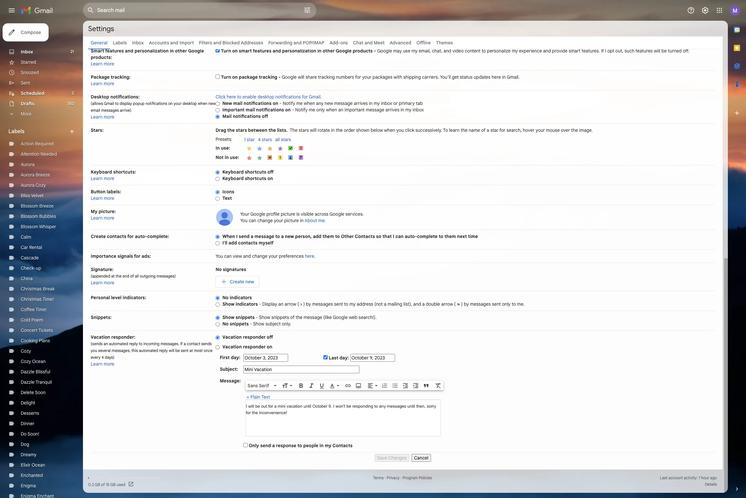 Task type: vqa. For each thing, say whether or not it's contained in the screenshot.
Chat Heading
no



Task type: describe. For each thing, give the bounding box(es) containing it.
sends
[[201, 342, 212, 347]]

the right drag
[[227, 127, 235, 133]]

at inside vacation responder: (sends an automated reply to incoming messages. if a contact sends you several messages, this automated reply will be sent at most once every 4 days) learn more
[[190, 349, 193, 354]]

labels navigation
[[0, 21, 83, 499]]

me for only
[[309, 107, 315, 113]]

keyboard for keyboard shortcuts on
[[223, 176, 244, 182]]

dazzle blissful link
[[21, 369, 50, 375]]

1 horizontal spatial add
[[313, 234, 322, 240]]

show right show snippets option
[[223, 315, 235, 321]]

snoozed link
[[21, 70, 39, 76]]

cold poem link
[[21, 318, 43, 323]]

snippets up only.
[[272, 315, 289, 321]]

stars down between in the top left of the page
[[262, 137, 272, 143]]

offline
[[417, 40, 431, 46]]

importance signals for ads:
[[91, 254, 151, 259]]

»
[[457, 302, 460, 307]]

other inside smart features and personalization in other google products: learn more
[[175, 48, 187, 54]]

starred
[[21, 59, 36, 65]]

inbox inside "labels" navigation
[[21, 49, 33, 55]]

will left rotate
[[310, 127, 317, 133]]

in right rotate
[[331, 127, 335, 133]]

drafts link
[[21, 101, 34, 107]]

for left the ads:
[[134, 254, 141, 259]]

in right not
[[225, 155, 229, 160]]

messages up (like on the bottom of the page
[[312, 302, 333, 307]]

2 tracking from the left
[[318, 74, 335, 80]]

of right name
[[482, 127, 486, 133]]

important mail notifications on - notify me only when an important message arrives in my inbox
[[223, 107, 424, 113]]

no for no indicators
[[223, 295, 229, 301]]

last day:
[[329, 355, 349, 361]]

to inside vacation responder: (sends an automated reply to incoming messages. if a contact sends you several messages, this automated reply will be sent at most once every 4 days) learn more
[[139, 342, 143, 347]]

1 horizontal spatial you
[[397, 127, 404, 133]]

signatures
[[223, 267, 246, 273]]

below
[[371, 127, 383, 133]]

0 vertical spatial use:
[[221, 145, 230, 151]]

in
[[216, 145, 220, 151]]

0 horizontal spatial reply
[[129, 342, 138, 347]]

1 tracking from the left
[[259, 74, 278, 80]]

3 features from the left
[[636, 48, 653, 54]]

the down "›"
[[296, 315, 303, 321]]

a left the person,
[[281, 234, 284, 240]]

google down meet
[[377, 48, 392, 54]]

to left me.
[[512, 302, 516, 307]]

21
[[70, 49, 74, 54]]

1 horizontal spatial desktop
[[258, 94, 274, 100]]

insert image image
[[355, 383, 362, 389]]

- up no snippets - show subject only.
[[256, 315, 258, 321]]

aurora cozy
[[21, 183, 46, 188]]

only.
[[282, 321, 291, 327]]

personalize
[[487, 48, 511, 54]]

cold poem
[[21, 318, 43, 323]]

and left 'import'
[[170, 40, 178, 46]]

- up "click here to enable desktop notifications for gmail." link
[[279, 74, 281, 80]]

and up products
[[365, 40, 373, 46]]

snippets for show subject only.
[[230, 321, 249, 327]]

on down keyboard shortcuts off
[[268, 176, 273, 182]]

message left (like on the bottom of the page
[[304, 315, 322, 321]]

last for last day:
[[329, 355, 339, 361]]

a right name
[[487, 127, 490, 133]]

1 horizontal spatial send
[[260, 443, 271, 449]]

1 vertical spatial use:
[[230, 155, 239, 160]]

any inside i will be out for a mini vacation until october 9. i won't be responding to any messages until then, sorry for the inconvenience!
[[379, 404, 386, 409]]

No snippets radio
[[216, 322, 220, 327]]

1 vertical spatial inbox
[[413, 107, 424, 113]]

learn inside button labels: learn more
[[91, 196, 103, 201]]

1 · from the left
[[385, 476, 386, 481]]

and right filters
[[213, 40, 222, 46]]

to left address
[[344, 302, 349, 307]]

level
[[111, 295, 122, 301]]

will left "share" at the top of page
[[298, 74, 305, 80]]

New mail notifications on radio
[[216, 101, 220, 106]]

picture image
[[216, 209, 234, 227]]

2 vertical spatial no
[[223, 321, 229, 327]]

0 horizontal spatial any
[[316, 101, 324, 106]]

- up vacation responder off
[[250, 321, 252, 327]]

labels for labels heading
[[8, 128, 25, 135]]

the right learn
[[461, 127, 468, 133]]

mail
[[223, 114, 232, 119]]

for right out
[[268, 404, 273, 409]]

poem
[[31, 318, 43, 323]]

stars down lists.
[[281, 137, 291, 143]]

more inside signature: (appended at the end of all outgoing messages) learn more
[[104, 280, 114, 286]]

Icons radio
[[216, 190, 220, 195]]

indent less ‪(⌘[)‬ image
[[402, 383, 409, 389]]

sent link
[[21, 80, 30, 86]]

content
[[465, 48, 481, 54]]

0 horizontal spatial here
[[227, 94, 236, 100]]

search!).
[[359, 315, 377, 321]]

on up lists.
[[285, 107, 291, 113]]

be left turned
[[662, 48, 667, 54]]

First day: text field
[[244, 354, 288, 362]]

stars right the
[[299, 127, 309, 133]]

compose
[[21, 30, 41, 35]]

2 ( from the left
[[454, 302, 456, 307]]

bulleted list ‪(⌘⇧8)‬ image
[[392, 383, 399, 389]]

1 vertical spatial .
[[314, 254, 316, 259]]

the left order
[[336, 127, 343, 133]]

outgoing
[[140, 274, 156, 279]]

change inside your google profile picture is visible across google services. you can change your picture in about me .
[[258, 218, 273, 224]]

name
[[469, 127, 480, 133]]

more
[[21, 111, 31, 117]]

bubbles
[[39, 214, 56, 220]]

keyboard for keyboard shortcuts: learn more
[[91, 169, 112, 175]]

first day:
[[220, 355, 241, 361]]

message right the important
[[366, 107, 385, 113]]

show snippets - show snippets of the message (like google web search!).
[[223, 315, 377, 321]]

forwarding and pop/imap link
[[269, 40, 325, 46]]

1 by from the left
[[306, 302, 311, 307]]

be inside vacation responder: (sends an automated reply to incoming messages. if a contact sends you several messages, this automated reply will be sent at most once every 4 days) learn more
[[175, 349, 180, 354]]

link ‪(⌘k)‬ image
[[345, 383, 352, 389]]

- left "display"
[[259, 302, 261, 307]]

your inside your google profile picture is visible across google services. you can change your picture in about me .
[[274, 218, 283, 224]]

blossom for blossom whisper
[[21, 224, 38, 230]]

my right use
[[412, 48, 418, 54]]

message up myself
[[255, 234, 274, 240]]

message up the important
[[334, 101, 353, 106]]

labels heading
[[8, 128, 69, 135]]

about
[[305, 218, 317, 224]]

1 vertical spatial reply
[[159, 349, 168, 354]]

messages inside desktop notifications: (allows gmail to display popup notifications on your desktop when new email messages arrive) learn more
[[101, 108, 119, 113]]

gmail image
[[21, 4, 56, 17]]

in right people
[[320, 443, 324, 449]]

0 vertical spatial cozy
[[36, 183, 46, 188]]

remove formatting ‪(⌘\)‬ image
[[435, 383, 442, 389]]

or
[[394, 101, 398, 106]]

tranquil
[[36, 380, 52, 386]]

will inside i will be out for a mini vacation until october 9. i won't be responding to any messages until then, sorry for the inconvenience!
[[248, 404, 254, 409]]

bliss velvet
[[21, 193, 44, 199]]

my left address
[[350, 302, 356, 307]]

not
[[216, 155, 224, 160]]

needed
[[41, 151, 57, 157]]

cozy link
[[21, 349, 31, 354]]

my down primary
[[406, 107, 412, 113]]

stars up 1 star link
[[236, 127, 247, 133]]

1 vertical spatial contacts
[[333, 443, 353, 449]]

and left the pop/imap
[[294, 40, 302, 46]]

turn on package tracking - google will share tracking numbers for your packages with shipping carriers. you'll get status updates here in gmail.
[[221, 74, 520, 80]]

mail for new
[[233, 101, 243, 106]]

will left turned
[[654, 48, 661, 54]]

1 vertical spatial star
[[247, 137, 255, 143]]

1 vertical spatial gmail.
[[309, 94, 322, 100]]

terms
[[373, 476, 384, 481]]

more inside desktop notifications: (allows gmail to display popup notifications on your desktop when new email messages arrive) learn more
[[104, 114, 114, 120]]

forwarding
[[269, 40, 293, 46]]

at inside signature: (appended at the end of all outgoing messages) learn more
[[111, 274, 115, 279]]

to down "profile"
[[276, 234, 280, 240]]

search mail image
[[85, 5, 97, 16]]

1 auto- from the left
[[135, 234, 147, 240]]

0 horizontal spatial inbox
[[381, 101, 392, 106]]

1 vertical spatial picture
[[284, 218, 299, 224]]

0 horizontal spatial only
[[317, 107, 325, 113]]

in down the pop/imap
[[318, 48, 322, 54]]

for left search,
[[500, 127, 506, 133]]

1 horizontal spatial arrives
[[386, 107, 400, 113]]

program policies link
[[403, 476, 432, 481]]

when right below
[[384, 127, 396, 133]]

you inside your google profile picture is visible across google services. you can change your picture in about me .
[[240, 218, 248, 224]]

support image
[[688, 6, 695, 14]]

general
[[91, 40, 108, 46]]

352
[[68, 101, 74, 106]]

8 learn more link from the top
[[91, 362, 114, 367]]

cold
[[21, 318, 30, 323]]

i right that at right
[[393, 234, 395, 240]]

i right when
[[236, 234, 238, 240]]

(not
[[375, 302, 383, 307]]

enchanted
[[21, 473, 43, 479]]

Important mail notifications on radio
[[216, 108, 220, 113]]

contact
[[187, 342, 200, 347]]

1 smart from the left
[[239, 48, 252, 54]]

Subject text field
[[244, 366, 360, 374]]

3 learn more link from the top
[[91, 114, 114, 120]]

1 learn more link from the top
[[91, 61, 114, 67]]

2 · from the left
[[401, 476, 402, 481]]

a up i'll add contacts myself on the left
[[251, 234, 254, 240]]

my left or
[[374, 101, 380, 106]]

more inside vacation responder: (sends an automated reply to incoming messages. if a contact sends you several messages, this automated reply will be sent at most once every 4 days) learn more
[[104, 362, 114, 367]]

may
[[394, 48, 402, 54]]

arrive)
[[120, 108, 131, 113]]

to left enable
[[237, 94, 242, 100]]

2 horizontal spatial new
[[325, 101, 333, 106]]

click
[[216, 94, 226, 100]]

google inside smart features and personalization in other google products: learn more
[[188, 48, 204, 54]]

- down meet
[[374, 48, 376, 54]]

4 learn more link from the top
[[91, 176, 114, 182]]

0 horizontal spatial add
[[229, 240, 237, 246]]

details link
[[705, 483, 717, 487]]

i right 9.
[[334, 404, 335, 409]]

1 vertical spatial can
[[396, 234, 404, 240]]

No indicators radio
[[216, 296, 220, 301]]

check-up
[[21, 266, 41, 271]]

a inside vacation responder: (sends an automated reply to incoming messages. if a contact sends you several messages, this automated reply will be sent at most once every 4 days) learn more
[[184, 342, 186, 347]]

if inside vacation responder: (sends an automated reply to incoming messages. if a contact sends you several messages, this automated reply will be sent at most once every 4 days) learn more
[[180, 342, 183, 347]]

keyboard shortcuts off
[[223, 169, 274, 175]]

When I send a message to a new person, add them to Other Contacts so that I can auto-complete to them next time radio
[[216, 235, 220, 240]]

for right numbers
[[355, 74, 361, 80]]

and inside smart features and personalization in other google products: learn more
[[125, 48, 133, 54]]

shortcuts for off
[[245, 169, 267, 175]]

account
[[669, 476, 683, 481]]

notifications inside desktop notifications: (allows gmail to display popup notifications on your desktop when new email messages arrive) learn more
[[146, 101, 167, 106]]

cozy for cozy link
[[21, 349, 31, 354]]

cooking
[[21, 338, 38, 344]]

add-
[[330, 40, 341, 46]]

turn for turn on smart features and personalization in other google products - google may use my email, chat, and video content to personalize my experience and provide smart features. if i opt out, such features will be turned off.
[[221, 48, 231, 54]]

my left experience at the right
[[512, 48, 518, 54]]

christmas time!
[[21, 297, 54, 303]]

for up new mail notifications on - notify me when any new message arrives in my inbox or primary tab
[[302, 94, 308, 100]]

blossom for blossom bubbles
[[21, 214, 38, 220]]

- down "click here to enable desktop notifications for gmail." link
[[280, 101, 282, 106]]

dog
[[21, 442, 29, 448]]

desktop inside desktop notifications: (allows gmail to display popup notifications on your desktop when new email messages arrive) learn more
[[183, 101, 197, 106]]

on up first day: text box
[[267, 344, 273, 350]]

filters and blocked addresses
[[199, 40, 263, 46]]

Show indicators radio
[[216, 303, 220, 307]]

to right content
[[482, 48, 486, 54]]

create contacts for auto-complete:
[[91, 234, 169, 240]]

no for no signatures
[[216, 267, 222, 273]]

show indicators - display an arrow ( › ) by messages sent to my address (not a mailing list), and a double arrow ( » ) by messages sent only to me.
[[223, 302, 525, 307]]

desktop
[[91, 94, 109, 100]]

1 vertical spatial automated
[[139, 349, 158, 354]]

6 learn more link from the top
[[91, 215, 114, 221]]

bliss
[[21, 193, 30, 199]]

blossom for blossom breeze
[[21, 203, 38, 209]]

vacation for vacation responder on
[[223, 344, 242, 350]]

(like
[[324, 315, 332, 321]]

mailing
[[388, 302, 403, 307]]

to left other
[[335, 234, 340, 240]]

a left double
[[423, 302, 425, 307]]

on down "click here to enable desktop notifications for gmail." link
[[273, 101, 278, 106]]

navigation containing save changes
[[91, 453, 715, 462]]

1 horizontal spatial gmail.
[[507, 74, 520, 80]]

0 vertical spatial contacts
[[355, 234, 375, 240]]

(allows
[[91, 101, 103, 106]]

for up the signals
[[127, 234, 134, 240]]

1 horizontal spatial inbox
[[132, 40, 144, 46]]

video
[[453, 48, 464, 54]]

7 learn more link from the top
[[91, 280, 114, 286]]

2 features from the left
[[253, 48, 272, 54]]

sans serif option
[[246, 383, 273, 389]]

in inside smart features and personalization in other google products: learn more
[[170, 48, 174, 54]]

notifications:
[[110, 94, 140, 100]]

to inside i will be out for a mini vacation until october 9. i won't be responding to any messages until then, sorry for the inconvenience!
[[375, 404, 378, 409]]

and right list),
[[414, 302, 421, 307]]

sent
[[21, 80, 30, 86]]

italic ‪(⌘i)‬ image
[[308, 383, 315, 389]]

day: for last day:
[[340, 355, 349, 361]]

« plain text
[[247, 395, 270, 401]]

responder for on
[[243, 344, 266, 350]]

for down « plain text
[[246, 411, 251, 416]]

0 vertical spatial picture
[[281, 211, 295, 217]]

1 arrow from the left
[[285, 302, 297, 307]]

1 vertical spatial an
[[278, 302, 284, 307]]

google right your
[[251, 211, 265, 217]]

on down blocked
[[232, 48, 238, 54]]

show up no snippets - show subject only.
[[259, 315, 270, 321]]

be left out
[[255, 404, 260, 409]]

signature:
[[91, 267, 114, 273]]

a right (not
[[384, 302, 387, 307]]

cozy for cozy ocean
[[21, 359, 31, 365]]

about me link
[[305, 218, 325, 224]]

smart features and personalization in other google products: learn more
[[91, 48, 204, 67]]

1 vertical spatial change
[[252, 254, 268, 259]]

blissful
[[36, 369, 50, 375]]

and down 'themes'
[[444, 48, 452, 54]]

importance
[[91, 254, 116, 259]]

0 vertical spatial contacts
[[107, 234, 126, 240]]

stars:
[[91, 127, 104, 133]]

in left or
[[369, 101, 373, 106]]

0 horizontal spatial 1
[[244, 137, 246, 143]]

christmas for christmas time!
[[21, 297, 42, 303]]

0 vertical spatial send
[[239, 234, 250, 240]]

Vacation responder text field
[[246, 404, 441, 434]]

web
[[349, 315, 358, 321]]

1 vertical spatial you
[[216, 254, 223, 259]]

1 horizontal spatial sent
[[334, 302, 343, 307]]

2 vertical spatial can
[[224, 254, 232, 259]]

ocean for elixir ocean
[[32, 463, 45, 469]]

october
[[313, 404, 328, 409]]

google left "share" at the top of page
[[282, 74, 297, 80]]

and down forwarding
[[273, 48, 281, 54]]

show right show indicators option at the left bottom of page
[[223, 302, 235, 307]]

be right won't
[[347, 404, 351, 409]]

time
[[468, 234, 478, 240]]

subject:
[[220, 367, 238, 373]]

- up the
[[292, 107, 294, 113]]

of up only.
[[290, 315, 295, 321]]

0 horizontal spatial automated
[[109, 342, 128, 347]]

my right people
[[325, 443, 332, 449]]

my
[[91, 209, 98, 215]]

learn inside 'package tracking: learn more'
[[91, 81, 103, 87]]

dazzle for dazzle blissful
[[21, 369, 35, 375]]

in down primary
[[401, 107, 405, 113]]

1 horizontal spatial contacts
[[238, 240, 258, 246]]

to left people
[[298, 443, 302, 449]]

up
[[36, 266, 41, 271]]

dreamy link
[[21, 452, 37, 458]]

address
[[357, 302, 374, 307]]

on left package
[[232, 74, 238, 80]]

new inside desktop notifications: (allows gmail to display popup notifications on your desktop when new email messages arrive) learn more
[[208, 101, 216, 106]]

action
[[21, 141, 34, 147]]

google down ons
[[336, 48, 352, 54]]

is
[[297, 211, 300, 217]]

a left response
[[272, 443, 275, 449]]



Task type: locate. For each thing, give the bounding box(es) containing it.
follow link to manage storage image
[[128, 482, 134, 488]]

i left opt
[[605, 48, 607, 54]]

Last day: checkbox
[[324, 356, 328, 360]]

I'll add contacts myself radio
[[216, 241, 220, 246]]

learn inside 'keyboard shortcuts: learn more'
[[91, 176, 103, 182]]

the down « plain text
[[252, 411, 258, 416]]

2 christmas from the top
[[21, 297, 42, 303]]

them left next
[[445, 234, 456, 240]]

more inside smart features and personalization in other google products: learn more
[[104, 61, 114, 67]]

vacation right the vacation responder off radio
[[223, 335, 242, 341]]

3 more from the top
[[104, 114, 114, 120]]

Search mail text field
[[97, 7, 285, 14]]

add right the person,
[[313, 234, 322, 240]]

1 shortcuts from the top
[[245, 169, 267, 175]]

dinner link
[[21, 421, 34, 427]]

Keyboard shortcuts off radio
[[216, 170, 220, 175]]

learn down (appended
[[91, 280, 103, 286]]

6 more from the top
[[104, 215, 114, 221]]

to inside desktop notifications: (allows gmail to display popup notifications on your desktop when new email messages arrive) learn more
[[115, 101, 119, 106]]

0 vertical spatial breeze
[[36, 172, 50, 178]]

formatting options toolbar
[[246, 381, 444, 391]]

0 horizontal spatial 4
[[102, 355, 104, 360]]

learn inside signature: (appended at the end of all outgoing messages) learn more
[[91, 280, 103, 286]]

1 horizontal spatial other
[[323, 48, 335, 54]]

me for when
[[297, 101, 303, 106]]

0 horizontal spatial sent
[[181, 349, 189, 354]]

1 horizontal spatial you
[[240, 218, 248, 224]]

aurora for aurora link
[[21, 162, 35, 168]]

0 vertical spatial automated
[[109, 342, 128, 347]]

until left then,
[[408, 404, 415, 409]]

click here to enable desktop notifications for gmail.
[[216, 94, 322, 100]]

google right (like on the bottom of the page
[[333, 315, 348, 321]]

learn more link down email
[[91, 114, 114, 120]]

more down the picture: at the left top of the page
[[104, 215, 114, 221]]

keyboard for keyboard shortcuts off
[[223, 169, 244, 175]]

vacation responder on
[[223, 344, 273, 350]]

1 vertical spatial christmas
[[21, 297, 42, 303]]

text
[[223, 196, 232, 201]]

1 horizontal spatial any
[[379, 404, 386, 409]]

None search field
[[83, 3, 317, 18]]

features down addresses
[[253, 48, 272, 54]]

2 shortcuts from the top
[[245, 176, 267, 182]]

you left "click"
[[397, 127, 404, 133]]

1 inside last account activity: 1 hour ago details
[[699, 476, 701, 481]]

8 learn from the top
[[91, 362, 103, 367]]

cooking plans
[[21, 338, 50, 344]]

google right across
[[330, 211, 345, 217]]

add-ons link
[[330, 40, 348, 46]]

quote ‪(⌘⇧9)‬ image
[[423, 383, 430, 389]]

chat and meet link
[[353, 40, 385, 46]]

when up important mail notifications on - notify me only when an important message arrives in my inbox
[[304, 101, 315, 106]]

1 more from the top
[[104, 61, 114, 67]]

personalization inside smart features and personalization in other google products: learn more
[[135, 48, 169, 54]]

4 left days)
[[102, 355, 104, 360]]

advanced link
[[390, 40, 412, 46]]

1 horizontal spatial .
[[325, 218, 326, 224]]

chat,
[[432, 48, 443, 54]]

2 vertical spatial aurora
[[21, 183, 35, 188]]

0 horizontal spatial all
[[135, 274, 139, 279]]

snippets up vacation responder off
[[230, 321, 249, 327]]

responder for off
[[243, 335, 266, 341]]

Show snippets radio
[[216, 316, 220, 321]]

breeze up aurora cozy at the left
[[36, 172, 50, 178]]

1 horizontal spatial inbox link
[[132, 40, 144, 46]]

display
[[262, 302, 277, 307]]

off for vacation responder off
[[267, 335, 273, 341]]

2 responder from the top
[[243, 344, 266, 350]]

2 dazzle from the top
[[21, 380, 35, 386]]

indicators for no
[[230, 295, 252, 301]]

contacts down vacation responder text field
[[333, 443, 353, 449]]

when down new mail notifications on - notify me when any new message arrives in my inbox or primary tab
[[326, 107, 337, 113]]

time! for coffee time!
[[36, 307, 47, 313]]

use:
[[221, 145, 230, 151], [230, 155, 239, 160]]

the inside signature: (appended at the end of all outgoing messages) learn more
[[116, 274, 122, 279]]

terms · privacy · program policies
[[373, 476, 432, 481]]

star
[[491, 127, 499, 133], [247, 137, 255, 143]]

0 vertical spatial here
[[492, 74, 501, 80]]

last inside last account activity: 1 hour ago details
[[660, 476, 668, 481]]

notify up the
[[295, 107, 308, 113]]

·
[[385, 476, 386, 481], [401, 476, 402, 481]]

opt
[[608, 48, 615, 54]]

messages.
[[161, 342, 179, 347]]

( left the »
[[454, 302, 456, 307]]

last for last account activity: 1 hour ago details
[[660, 476, 668, 481]]

keyboard up button
[[91, 169, 112, 175]]

Mail notifications off radio
[[216, 114, 220, 119]]

. inside your google profile picture is visible across google services. you can change your picture in about me .
[[325, 218, 326, 224]]

smart down addresses
[[239, 48, 252, 54]]

) right the »
[[461, 302, 463, 307]]

sent left me.
[[492, 302, 501, 307]]

1 vertical spatial 4
[[102, 355, 104, 360]]

0 vertical spatial at
[[111, 274, 115, 279]]

people
[[303, 443, 319, 449]]

chat
[[353, 40, 364, 46]]

1 features from the left
[[105, 48, 124, 54]]

of left 15
[[101, 483, 105, 488]]

1 until from the left
[[304, 404, 311, 409]]

vacation for vacation responder: (sends an automated reply to incoming messages. if a contact sends you several messages, this automated reply will be sent at most once every 4 days) learn more
[[91, 335, 110, 341]]

mail
[[233, 101, 243, 106], [246, 107, 255, 113]]

off for keyboard shortcuts off
[[268, 169, 274, 175]]

can
[[249, 218, 256, 224], [396, 234, 404, 240], [224, 254, 232, 259]]

sans serif
[[248, 383, 269, 389]]

0.2
[[88, 483, 94, 488]]

off for mail notifications off
[[262, 114, 268, 119]]

numbers
[[336, 74, 354, 80]]

0 horizontal spatial contacts
[[107, 234, 126, 240]]

1 blossom from the top
[[21, 203, 38, 209]]

of inside signature: (appended at the end of all outgoing messages) learn more
[[130, 274, 134, 279]]

1 horizontal spatial day:
[[340, 355, 349, 361]]

gb
[[95, 483, 100, 488], [110, 483, 116, 488]]

0 vertical spatial labels
[[113, 40, 127, 46]]

0 horizontal spatial last
[[329, 355, 339, 361]]

auto- right that at right
[[405, 234, 417, 240]]

1 turn from the top
[[221, 48, 231, 54]]

1 vertical spatial shortcuts
[[245, 176, 267, 182]]

several
[[98, 349, 111, 354]]

0 vertical spatial you
[[240, 218, 248, 224]]

all
[[275, 137, 280, 143], [135, 274, 139, 279]]

arrow
[[285, 302, 297, 307], [442, 302, 453, 307]]

2 learn more link from the top
[[91, 81, 114, 87]]

Vacation responder on radio
[[216, 345, 220, 350]]

more down the labels:
[[104, 196, 114, 201]]

0 horizontal spatial can
[[224, 254, 232, 259]]

tracking
[[259, 74, 278, 80], [318, 74, 335, 80]]

the inside i will be out for a mini vacation until october 9. i won't be responding to any messages until then, sorry for the inconvenience!
[[252, 411, 258, 416]]

the left lists.
[[269, 127, 276, 133]]

1 right presets:
[[244, 137, 246, 143]]

1 horizontal spatial (
[[454, 302, 456, 307]]

more inside 'package tracking: learn more'
[[104, 81, 114, 87]]

off up between in the top left of the page
[[262, 114, 268, 119]]

8 more from the top
[[104, 362, 114, 367]]

1 horizontal spatial only
[[502, 302, 511, 307]]

to right gmail
[[115, 101, 119, 106]]

1 vertical spatial inbox
[[21, 49, 33, 55]]

numbered list ‪(⌘⇧7)‬ image
[[382, 383, 388, 389]]

personalization
[[135, 48, 169, 54], [282, 48, 316, 54]]

dazzle
[[21, 369, 35, 375], [21, 380, 35, 386]]

ocean for cozy ocean
[[32, 359, 46, 365]]

1 vertical spatial me
[[309, 107, 315, 113]]

navigation
[[91, 453, 715, 462]]

attention needed link
[[21, 151, 57, 157]]

indicators
[[230, 295, 252, 301], [236, 302, 258, 307]]

0 horizontal spatial tracking
[[259, 74, 278, 80]]

1 personalization from the left
[[135, 48, 169, 54]]

1 horizontal spatial until
[[408, 404, 415, 409]]

will down « plain text
[[248, 404, 254, 409]]

2 learn from the top
[[91, 81, 103, 87]]

2 gb from the left
[[110, 483, 116, 488]]

picture left is at the left top
[[281, 211, 295, 217]]

0 horizontal spatial me
[[297, 101, 303, 106]]

0 vertical spatial can
[[249, 218, 256, 224]]

labels for labels link
[[113, 40, 127, 46]]

1 horizontal spatial me
[[309, 107, 315, 113]]

sorry
[[427, 404, 437, 409]]

1 vertical spatial mail
[[246, 107, 255, 113]]

messages right the »
[[470, 302, 491, 307]]

2 personalization from the left
[[282, 48, 316, 54]]

at right (appended
[[111, 274, 115, 279]]

dazzle for dazzle tranquil
[[21, 380, 35, 386]]

mail for important
[[246, 107, 255, 113]]

learn more link down (appended
[[91, 280, 114, 286]]

gb right 15
[[110, 483, 116, 488]]

provide
[[553, 48, 568, 54]]

your inside desktop notifications: (allows gmail to display popup notifications on your desktop when new email messages arrive) learn more
[[174, 101, 182, 106]]

to left incoming
[[139, 342, 143, 347]]

ocean up enchanted
[[32, 463, 45, 469]]

and left provide
[[544, 48, 551, 54]]

0.2 gb of 15 gb used
[[88, 483, 125, 488]]

me.
[[517, 302, 525, 307]]

2 them from the left
[[445, 234, 456, 240]]

details
[[705, 483, 717, 487]]

4 inside vacation responder: (sends an automated reply to incoming messages. if a contact sends you several messages, this automated reply will be sent at most once every 4 days) learn more
[[102, 355, 104, 360]]

1 horizontal spatial 4
[[258, 137, 261, 143]]

of inside "footer"
[[101, 483, 105, 488]]

1 other from the left
[[175, 48, 187, 54]]

other down 'import'
[[175, 48, 187, 54]]

scheduled
[[21, 90, 44, 96]]

status
[[460, 74, 473, 80]]

1 gb from the left
[[95, 483, 100, 488]]

7 learn from the top
[[91, 280, 103, 286]]

blossom breeze link
[[21, 203, 54, 209]]

an inside vacation responder: (sends an automated reply to incoming messages. if a contact sends you several messages, this automated reply will be sent at most once every 4 days) learn more
[[104, 342, 108, 347]]

0 vertical spatial me
[[297, 101, 303, 106]]

tab list
[[728, 21, 747, 475]]

2 vertical spatial here
[[305, 254, 314, 259]]

learn more link down the picture: at the left top of the page
[[91, 215, 114, 221]]

when inside desktop notifications: (allows gmail to display popup notifications on your desktop when new email messages arrive) learn more
[[198, 101, 207, 106]]

in right updates
[[502, 74, 506, 80]]

4 down between in the top left of the page
[[258, 137, 261, 143]]

5 learn from the top
[[91, 196, 103, 201]]

dazzle tranquil
[[21, 380, 52, 386]]

aurora down aurora link
[[21, 172, 35, 178]]

show left subject
[[253, 321, 265, 327]]

new
[[223, 101, 232, 106]]

in down visible
[[300, 218, 304, 224]]

1 vertical spatial inbox link
[[21, 49, 33, 55]]

0 horizontal spatial inbox
[[21, 49, 33, 55]]

2 smart from the left
[[569, 48, 581, 54]]

elixir ocean link
[[21, 463, 45, 469]]

vacation inside vacation responder: (sends an automated reply to incoming messages. if a contact sends you several messages, this automated reply will be sent at most once every 4 days) learn more
[[91, 335, 110, 341]]

6 learn from the top
[[91, 215, 103, 221]]

indicators down no indicators
[[236, 302, 258, 307]]

can inside your google profile picture is visible across google services. you can change your picture in about me .
[[249, 218, 256, 224]]

aurora up bliss
[[21, 183, 35, 188]]

Text radio
[[216, 196, 220, 201]]

i'll add contacts myself
[[223, 240, 274, 246]]

keyboard right the keyboard shortcuts off radio
[[223, 169, 244, 175]]

3 blossom from the top
[[21, 224, 38, 230]]

learn inside smart features and personalization in other google products: learn more
[[91, 61, 103, 67]]

Keyboard shortcuts on radio
[[216, 177, 220, 182]]

0 vertical spatial mail
[[233, 101, 243, 106]]

more inside my picture: learn more
[[104, 215, 114, 221]]

1 ( from the left
[[298, 302, 299, 307]]

arrow left the »
[[442, 302, 453, 307]]

1 vertical spatial arrives
[[386, 107, 400, 113]]

end
[[123, 274, 129, 279]]

notify down "click here to enable desktop notifications for gmail." link
[[283, 101, 295, 106]]

arrives down or
[[386, 107, 400, 113]]

will down messages.
[[169, 349, 174, 354]]

vacation for vacation responder off
[[223, 335, 242, 341]]

learn
[[91, 61, 103, 67], [91, 81, 103, 87], [91, 114, 103, 120], [91, 176, 103, 182], [91, 196, 103, 201], [91, 215, 103, 221], [91, 280, 103, 286], [91, 362, 103, 367]]

1 vertical spatial desktop
[[183, 101, 197, 106]]

notify for notify me when any new message arrives in my inbox or primary tab
[[283, 101, 295, 106]]

3 aurora from the top
[[21, 183, 35, 188]]

2 vertical spatial me
[[319, 218, 325, 224]]

messages down bulleted list ‪(⌘⇧8)‬ icon
[[387, 404, 407, 409]]

indicators for show
[[236, 302, 258, 307]]

1 vertical spatial labels
[[8, 128, 25, 135]]

1 horizontal spatial ·
[[401, 476, 402, 481]]

filters and blocked addresses link
[[199, 40, 263, 46]]

notifications
[[276, 94, 301, 100], [244, 101, 272, 106], [146, 101, 167, 106], [256, 107, 284, 113], [233, 114, 261, 119]]

you inside vacation responder: (sends an automated reply to incoming messages. if a contact sends you several messages, this automated reply will be sent at most once every 4 days) learn more
[[91, 349, 97, 354]]

features inside smart features and personalization in other google products: learn more
[[105, 48, 124, 54]]

1 horizontal spatial last
[[660, 476, 668, 481]]

0 horizontal spatial gb
[[95, 483, 100, 488]]

learn inside desktop notifications: (allows gmail to display popup notifications on your desktop when new email messages arrive) learn more
[[91, 114, 103, 120]]

car rental link
[[21, 245, 42, 251]]

1 vertical spatial dazzle
[[21, 380, 35, 386]]

1 vertical spatial here
[[227, 94, 236, 100]]

to right complete
[[439, 234, 444, 240]]

learn inside my picture: learn more
[[91, 215, 103, 221]]

notify for notify me only when an important message arrives in my inbox
[[295, 107, 308, 113]]

1 vertical spatial turn
[[221, 74, 231, 80]]

no
[[216, 267, 222, 273], [223, 295, 229, 301], [223, 321, 229, 327]]

footer
[[83, 475, 723, 488]]

1 horizontal spatial all
[[275, 137, 280, 143]]

2 horizontal spatial an
[[339, 107, 344, 113]]

blossom bubbles link
[[21, 214, 56, 220]]

privacy link
[[387, 476, 400, 481]]

gmail. up new mail notifications on - notify me when any new message arrives in my inbox or primary tab
[[309, 94, 322, 100]]

day: for first day:
[[231, 355, 241, 361]]

blossom up calm
[[21, 224, 38, 230]]

0 horizontal spatial star
[[247, 137, 255, 143]]

the right over
[[572, 127, 578, 133]]

3 learn from the top
[[91, 114, 103, 120]]

1 vertical spatial responder
[[243, 344, 266, 350]]

more inside 'keyboard shortcuts: learn more'
[[104, 176, 114, 182]]

concert tickets
[[21, 328, 53, 334]]

1 horizontal spatial features
[[253, 48, 272, 54]]

settings image
[[702, 6, 710, 14]]

0 horizontal spatial gmail.
[[309, 94, 322, 100]]

soon!
[[28, 432, 39, 438]]

None checkbox
[[216, 75, 220, 79]]

a inside i will be out for a mini vacation until october 9. i won't be responding to any messages until then, sorry for the inconvenience!
[[274, 404, 277, 409]]

me inside your google profile picture is visible across google services. you can change your picture in about me .
[[319, 218, 325, 224]]

desktop left new mail notifications on radio
[[183, 101, 197, 106]]

response
[[276, 443, 297, 449]]

2 horizontal spatial here
[[492, 74, 501, 80]]

0 vertical spatial off
[[262, 114, 268, 119]]

1 horizontal spatial can
[[249, 218, 256, 224]]

0 horizontal spatial day:
[[231, 355, 241, 361]]

arrives up the important
[[354, 101, 368, 106]]

1 horizontal spatial them
[[445, 234, 456, 240]]

1 horizontal spatial new
[[285, 234, 294, 240]]

0 horizontal spatial desktop
[[183, 101, 197, 106]]

can right that at right
[[396, 234, 404, 240]]

no indicators
[[223, 295, 252, 301]]

9.
[[329, 404, 332, 409]]

contacts
[[107, 234, 126, 240], [238, 240, 258, 246]]

your google profile picture is visible across google services. you can change your picture in about me .
[[240, 211, 364, 224]]

snippets for show snippets of the message (like google web search!).
[[236, 315, 255, 321]]

complete:
[[147, 234, 169, 240]]

1 christmas from the top
[[21, 286, 42, 292]]

4 learn from the top
[[91, 176, 103, 182]]

5 learn more link from the top
[[91, 196, 114, 201]]

footer containing terms
[[83, 475, 723, 488]]

underline ‪(⌘u)‬ image
[[319, 383, 325, 390]]

indent more ‪(⌘])‬ image
[[413, 383, 419, 389]]

cancel button
[[412, 455, 431, 462]]

5 more from the top
[[104, 196, 114, 201]]

0 horizontal spatial an
[[104, 342, 108, 347]]

me down across
[[319, 218, 325, 224]]

on inside desktop notifications: (allows gmail to display popup notifications on your desktop when new email messages arrive) learn more
[[168, 101, 173, 106]]

2 auto- from the left
[[405, 234, 417, 240]]

for
[[355, 74, 361, 80], [302, 94, 308, 100], [500, 127, 506, 133], [127, 234, 134, 240], [134, 254, 141, 259], [268, 404, 273, 409], [246, 411, 251, 416]]

here right updates
[[492, 74, 501, 80]]

. right preferences
[[314, 254, 316, 259]]

2 vertical spatial blossom
[[21, 224, 38, 230]]

christmas for christmas break
[[21, 286, 42, 292]]

bold ‪(⌘b)‬ image
[[298, 383, 304, 389]]

2 vertical spatial an
[[104, 342, 108, 347]]

1 dazzle from the top
[[21, 369, 35, 375]]

and down labels link
[[125, 48, 133, 54]]

Only send a response to people in my Contacts checkbox
[[244, 444, 248, 448]]

breeze for blossom breeze
[[39, 203, 54, 209]]

learn down package
[[91, 81, 103, 87]]

i down « plain text
[[246, 404, 247, 409]]

7 more from the top
[[104, 280, 114, 286]]

me up important mail notifications on - notify me only when an important message arrives in my inbox
[[297, 101, 303, 106]]

0 vertical spatial you
[[397, 127, 404, 133]]

reply up this
[[129, 342, 138, 347]]

aurora for aurora cozy
[[21, 183, 35, 188]]

car rental
[[21, 245, 42, 251]]

can down your
[[249, 218, 256, 224]]

by right the »
[[464, 302, 469, 307]]

1 horizontal spatial star
[[491, 127, 499, 133]]

1 horizontal spatial 1
[[699, 476, 701, 481]]

them
[[323, 234, 334, 240], [445, 234, 456, 240]]

in inside your google profile picture is visible across google services. you can change your picture in about me .
[[300, 218, 304, 224]]

15
[[106, 483, 109, 488]]

learn inside vacation responder: (sends an automated reply to incoming messages. if a contact sends you several messages, this automated reply will be sent at most once every 4 days) learn more
[[91, 362, 103, 367]]

4 more from the top
[[104, 176, 114, 182]]

keyboard inside 'keyboard shortcuts: learn more'
[[91, 169, 112, 175]]

incoming
[[144, 342, 160, 347]]

mini
[[278, 404, 286, 409]]

1 aurora from the top
[[21, 162, 35, 168]]

responding
[[353, 404, 373, 409]]

more inside button labels: learn more
[[104, 196, 114, 201]]

dinner
[[21, 421, 34, 427]]

time! for christmas time!
[[43, 297, 54, 303]]

china link
[[21, 276, 33, 282]]

all left outgoing
[[135, 274, 139, 279]]

1 horizontal spatial here
[[305, 254, 314, 259]]

0 vertical spatial change
[[258, 218, 273, 224]]

messages inside i will be out for a mini vacation until october 9. i won't be responding to any messages until then, sorry for the inconvenience!
[[387, 404, 407, 409]]

do
[[21, 432, 27, 438]]

1 them from the left
[[323, 234, 334, 240]]

accounts and import
[[149, 40, 194, 46]]

0 vertical spatial arrives
[[354, 101, 368, 106]]

2 blossom from the top
[[21, 214, 38, 220]]

1 vertical spatial cozy
[[21, 349, 31, 354]]

here right preferences
[[305, 254, 314, 259]]

here up new
[[227, 94, 236, 100]]

send up i'll add contacts myself on the left
[[239, 234, 250, 240]]

between
[[248, 127, 268, 133]]

responder down vacation responder off
[[243, 344, 266, 350]]

0 vertical spatial blossom
[[21, 203, 38, 209]]

0 vertical spatial desktop
[[258, 94, 274, 100]]

last right last day: option
[[329, 355, 339, 361]]

0 vertical spatial reply
[[129, 342, 138, 347]]

advanced search options image
[[301, 4, 314, 17]]

2 until from the left
[[408, 404, 415, 409]]

breeze for aurora breeze
[[36, 172, 50, 178]]

all inside signature: (appended at the end of all outgoing messages) learn more
[[135, 274, 139, 279]]

learn down email
[[91, 114, 103, 120]]

labels link
[[113, 40, 127, 46]]

sent inside vacation responder: (sends an automated reply to incoming messages. if a contact sends you several messages, this automated reply will be sent at most once every 4 days) learn more
[[181, 349, 189, 354]]

Vacation responder off radio
[[216, 336, 220, 340]]

image.
[[580, 127, 593, 133]]

2 aurora from the top
[[21, 172, 35, 178]]

shortcuts for on
[[245, 176, 267, 182]]

and right view
[[243, 254, 251, 259]]

aurora for aurora breeze
[[21, 172, 35, 178]]

1 vertical spatial aurora
[[21, 172, 35, 178]]

None checkbox
[[216, 48, 220, 53]]

main menu image
[[8, 6, 16, 14]]

0 vertical spatial time!
[[43, 297, 54, 303]]

features right the such
[[636, 48, 653, 54]]

coffee
[[21, 307, 35, 313]]

labels inside navigation
[[8, 128, 25, 135]]

2 more from the top
[[104, 81, 114, 87]]

1 horizontal spatial an
[[278, 302, 284, 307]]

aurora link
[[21, 162, 35, 168]]

0 vertical spatial turn
[[221, 48, 231, 54]]

personalization down accounts at the left top
[[135, 48, 169, 54]]

features down labels link
[[105, 48, 124, 54]]

1 vertical spatial ocean
[[32, 463, 45, 469]]

will inside vacation responder: (sends an automated reply to incoming messages. if a contact sends you several messages, this automated reply will be sent at most once every 4 days) learn more
[[169, 349, 174, 354]]

2 turn from the top
[[221, 74, 231, 80]]

. down across
[[325, 218, 326, 224]]

first
[[220, 355, 230, 361]]

2 other from the left
[[323, 48, 335, 54]]

1 ) from the left
[[304, 302, 305, 307]]

Last day: text field
[[350, 354, 395, 362]]

display
[[120, 101, 132, 106]]

change
[[258, 218, 273, 224], [252, 254, 268, 259]]

1
[[244, 137, 246, 143], [699, 476, 701, 481]]

0 vertical spatial if
[[602, 48, 604, 54]]

this
[[132, 349, 138, 354]]

1 learn from the top
[[91, 61, 103, 67]]

off up the keyboard shortcuts on in the left top of the page
[[268, 169, 274, 175]]

0 vertical spatial christmas
[[21, 286, 42, 292]]

calm
[[21, 234, 31, 240]]

1 horizontal spatial personalization
[[282, 48, 316, 54]]

2 by from the left
[[464, 302, 469, 307]]

messages
[[101, 108, 119, 113], [312, 302, 333, 307], [470, 302, 491, 307], [387, 404, 407, 409]]

0 horizontal spatial (
[[298, 302, 299, 307]]

when
[[304, 101, 315, 106], [198, 101, 207, 106], [326, 107, 337, 113], [384, 127, 396, 133]]

2 arrow from the left
[[442, 302, 453, 307]]

1 responder from the top
[[243, 335, 266, 341]]

1 horizontal spatial )
[[461, 302, 463, 307]]

0 vertical spatial add
[[313, 234, 322, 240]]

turn for turn on package tracking - google will share tracking numbers for your packages with shipping carriers. you'll get status updates here in gmail.
[[221, 74, 231, 80]]

visible
[[301, 211, 314, 217]]

1 vertical spatial send
[[260, 443, 271, 449]]

1 vertical spatial blossom
[[21, 214, 38, 220]]

list),
[[404, 302, 412, 307]]

stars
[[236, 127, 247, 133], [299, 127, 309, 133], [262, 137, 272, 143], [281, 137, 291, 143]]

2 ) from the left
[[461, 302, 463, 307]]

2 horizontal spatial sent
[[492, 302, 501, 307]]

general link
[[91, 40, 108, 46]]

action required link
[[21, 141, 54, 147]]



